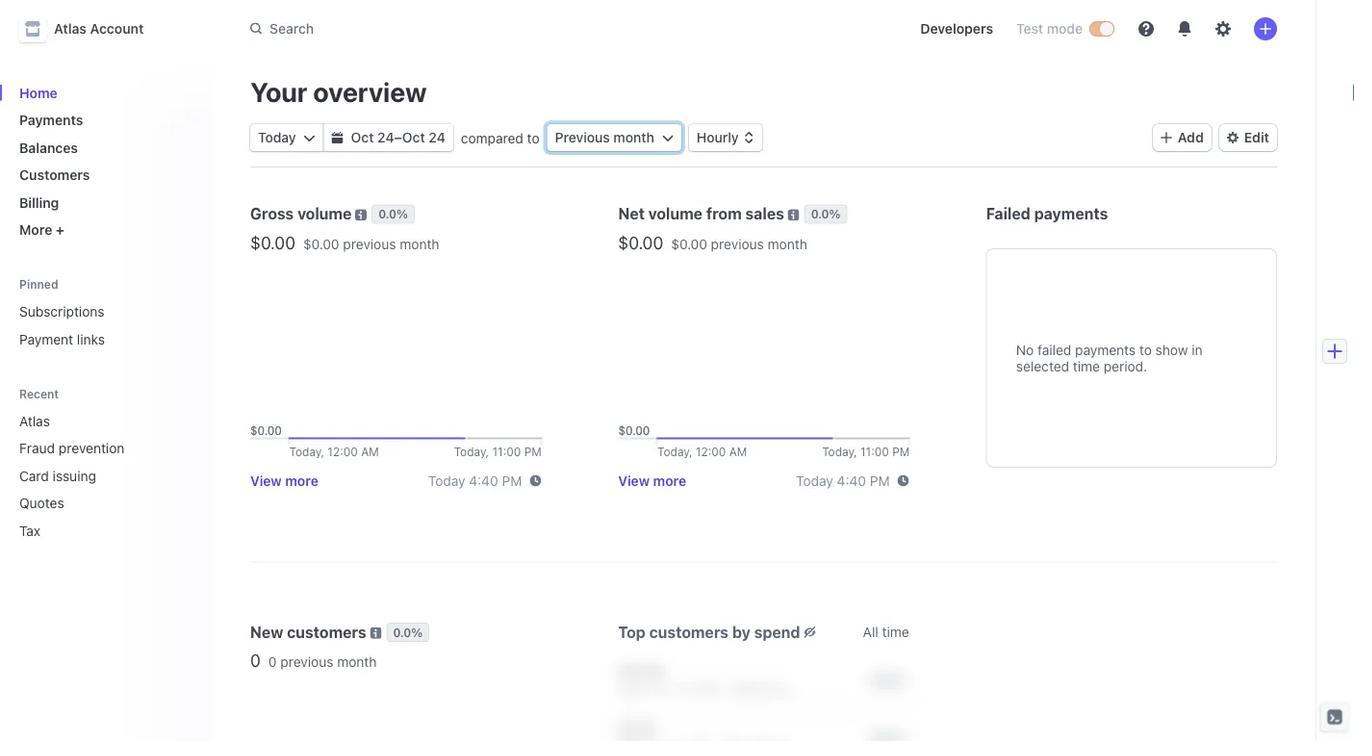 Task type: vqa. For each thing, say whether or not it's contained in the screenshot.
clock inside Create a simulation to model a customer scenario. Then, advance the clock to see the events and changes that occur over time.
no



Task type: describe. For each thing, give the bounding box(es) containing it.
tax link
[[12, 515, 169, 546]]

today inside popup button
[[258, 129, 296, 145]]

volume for net
[[648, 205, 703, 223]]

oct 24 – oct 24
[[351, 129, 445, 145]]

time
[[882, 624, 909, 640]]

atlas for atlas account
[[54, 21, 87, 37]]

account
[[90, 21, 144, 37]]

previous
[[555, 129, 610, 145]]

no failed payments to show in selected time period.
[[1016, 342, 1203, 374]]

help image
[[1139, 21, 1154, 37]]

balances link
[[12, 132, 196, 163]]

fraud prevention
[[19, 440, 125, 456]]

previous for gross volume
[[343, 236, 396, 252]]

info image for net volume from sales
[[788, 209, 799, 221]]

$0.00 down gross volume
[[303, 236, 339, 252]]

fraud
[[19, 440, 55, 456]]

view more link for net
[[618, 473, 686, 489]]

mode
[[1047, 21, 1083, 37]]

$0.00 down gross
[[250, 232, 295, 253]]

by
[[732, 623, 751, 641]]

sales
[[745, 205, 784, 223]]

compared to
[[461, 130, 540, 146]]

card issuing link
[[12, 460, 169, 491]]

$0.00 $0.00 previous month for net volume from sales
[[618, 232, 807, 253]]

new
[[250, 623, 283, 641]]

payments inside no failed payments to show in selected time period.
[[1075, 342, 1136, 358]]

–
[[394, 129, 402, 145]]

pm for net volume from sales
[[870, 473, 890, 489]]

view more for gross
[[250, 473, 318, 489]]

view more for net
[[618, 473, 686, 489]]

atlas account button
[[19, 15, 163, 42]]

0.0% for gross volume
[[378, 207, 408, 221]]

pinned navigation links element
[[12, 276, 196, 355]]

new customers
[[250, 623, 366, 641]]

test mode
[[1016, 21, 1083, 37]]

0 vertical spatial to
[[527, 130, 540, 146]]

atlas for atlas
[[19, 413, 50, 429]]

1 24 from the left
[[377, 129, 394, 145]]

tax
[[19, 523, 40, 538]]

home link
[[12, 77, 196, 108]]

quotes
[[19, 495, 64, 511]]

more
[[19, 222, 52, 238]]

issuing
[[53, 468, 96, 484]]

pinned element
[[12, 296, 196, 355]]

2 24 from the left
[[429, 129, 445, 145]]

previous for net volume from sales
[[711, 236, 764, 252]]

payment links
[[19, 331, 105, 347]]

svg image
[[662, 132, 673, 143]]

2 oct from the left
[[402, 129, 425, 145]]

recent element
[[0, 405, 212, 546]]

show
[[1155, 342, 1188, 358]]

selected
[[1016, 358, 1069, 374]]

gross
[[250, 205, 294, 223]]

compared
[[461, 130, 523, 146]]

gross volume
[[250, 205, 352, 223]]

payments link
[[12, 104, 196, 136]]

Search search field
[[239, 11, 781, 46]]

recent
[[19, 387, 59, 400]]

4:40 for gross volume
[[469, 473, 498, 489]]

more +
[[19, 222, 64, 238]]

2 svg image from the left
[[332, 132, 343, 143]]

svg image inside today popup button
[[304, 132, 315, 143]]

today 4:40 pm for gross volume
[[428, 473, 522, 489]]

today 4:40 pm for net volume from sales
[[796, 473, 890, 489]]

top
[[618, 623, 646, 641]]

info image for new customers
[[370, 627, 382, 639]]

balances
[[19, 140, 78, 155]]

today button
[[250, 124, 323, 151]]

to inside no failed payments to show in selected time period.
[[1139, 342, 1152, 358]]

your
[[250, 76, 307, 107]]

+
[[56, 222, 64, 238]]

all time
[[863, 624, 909, 640]]

view for net
[[618, 473, 650, 489]]

in
[[1192, 342, 1203, 358]]

add button
[[1153, 124, 1211, 151]]

info image for gross volume
[[355, 209, 367, 221]]

time period.
[[1073, 358, 1147, 374]]

0 horizontal spatial 0
[[250, 650, 261, 671]]

quotes link
[[12, 487, 169, 519]]

add
[[1178, 129, 1204, 145]]

$0.00 down "net"
[[618, 232, 663, 253]]

0 0 previous month
[[250, 650, 377, 671]]

subscriptions
[[19, 304, 104, 320]]

from
[[706, 205, 742, 223]]

developers
[[920, 21, 993, 37]]

billing
[[19, 194, 59, 210]]

pm for gross volume
[[502, 473, 522, 489]]

your overview
[[250, 76, 427, 107]]



Task type: locate. For each thing, give the bounding box(es) containing it.
toolbar containing add
[[1153, 124, 1277, 151]]

developers link
[[913, 13, 1001, 44]]

oct down overview
[[402, 129, 425, 145]]

previous down from
[[711, 236, 764, 252]]

0.0%
[[378, 207, 408, 221], [811, 207, 841, 221], [393, 626, 423, 639]]

1 horizontal spatial view more
[[618, 473, 686, 489]]

1 horizontal spatial view more link
[[618, 473, 686, 489]]

0 horizontal spatial view more
[[250, 473, 318, 489]]

1 horizontal spatial atlas
[[54, 21, 87, 37]]

0 horizontal spatial today
[[258, 129, 296, 145]]

no
[[1016, 342, 1034, 358]]

payments
[[19, 112, 83, 128]]

card issuing
[[19, 468, 96, 484]]

2 volume from the left
[[648, 205, 703, 223]]

failed
[[986, 205, 1030, 223]]

all
[[863, 624, 878, 640]]

settings image
[[1216, 21, 1231, 37]]

1 vertical spatial atlas
[[19, 413, 50, 429]]

2 view more from the left
[[618, 473, 686, 489]]

links
[[77, 331, 105, 347]]

0 horizontal spatial 24
[[377, 129, 394, 145]]

2 today 4:40 pm from the left
[[796, 473, 890, 489]]

home
[[19, 85, 57, 101]]

volume for gross
[[297, 205, 352, 223]]

volume right "net"
[[648, 205, 703, 223]]

4:40
[[469, 473, 498, 489], [837, 473, 866, 489]]

top customers by spend
[[618, 623, 800, 641]]

info image right new customers
[[370, 627, 382, 639]]

0 horizontal spatial info image
[[355, 209, 367, 221]]

oct
[[351, 129, 374, 145], [402, 129, 425, 145]]

0 horizontal spatial svg image
[[304, 132, 315, 143]]

0 horizontal spatial today 4:40 pm
[[428, 473, 522, 489]]

0 horizontal spatial 4:40
[[469, 473, 498, 489]]

customers link
[[12, 159, 196, 191]]

2 horizontal spatial today
[[796, 473, 833, 489]]

oct left –
[[351, 129, 374, 145]]

2 $0.00 $0.00 previous month from the left
[[618, 232, 807, 253]]

core navigation links element
[[12, 77, 196, 245]]

1 horizontal spatial info image
[[370, 627, 382, 639]]

month for net volume from sales
[[768, 236, 807, 252]]

today for gross
[[428, 473, 465, 489]]

0 inside 0 0 previous month
[[268, 654, 277, 670]]

payment
[[19, 331, 73, 347]]

customers
[[287, 623, 366, 641], [649, 623, 729, 641]]

pinned
[[19, 277, 58, 291]]

2 horizontal spatial previous
[[711, 236, 764, 252]]

net
[[618, 205, 645, 223]]

2 more from the left
[[653, 473, 686, 489]]

payments right failed
[[1034, 205, 1108, 223]]

$0.00
[[250, 232, 295, 253], [618, 232, 663, 253], [303, 236, 339, 252], [671, 236, 707, 252]]

billing link
[[12, 187, 196, 218]]

month inside popup button
[[613, 129, 654, 145]]

previous down gross volume
[[343, 236, 396, 252]]

atlas left account
[[54, 21, 87, 37]]

to
[[527, 130, 540, 146], [1139, 342, 1152, 358]]

hidden image
[[804, 626, 816, 638]]

previous month
[[555, 129, 654, 145]]

fraud prevention link
[[12, 433, 169, 464]]

previous
[[343, 236, 396, 252], [711, 236, 764, 252], [280, 654, 333, 670]]

1 volume from the left
[[297, 205, 352, 223]]

0.0% for new customers
[[393, 626, 423, 639]]

1 horizontal spatial view
[[618, 473, 650, 489]]

1 vertical spatial to
[[1139, 342, 1152, 358]]

0 horizontal spatial pm
[[502, 473, 522, 489]]

volume right gross
[[297, 205, 352, 223]]

subscriptions link
[[12, 296, 196, 327]]

2 4:40 from the left
[[837, 473, 866, 489]]

view for gross
[[250, 473, 282, 489]]

to right compared
[[527, 130, 540, 146]]

1 more from the left
[[285, 473, 318, 489]]

0.0% for net volume from sales
[[811, 207, 841, 221]]

1 horizontal spatial today
[[428, 473, 465, 489]]

24 right –
[[429, 129, 445, 145]]

1 view from the left
[[250, 473, 282, 489]]

1 horizontal spatial $0.00 $0.00 previous month
[[618, 232, 807, 253]]

previous inside 0 0 previous month
[[280, 654, 333, 670]]

customers
[[19, 167, 90, 183]]

1 horizontal spatial today 4:40 pm
[[796, 473, 890, 489]]

edit button
[[1219, 124, 1277, 151]]

failed
[[1037, 342, 1071, 358]]

24
[[377, 129, 394, 145], [429, 129, 445, 145]]

payments right "failed"
[[1075, 342, 1136, 358]]

atlas
[[54, 21, 87, 37], [19, 413, 50, 429]]

1 customers from the left
[[287, 623, 366, 641]]

card
[[19, 468, 49, 484]]

atlas up fraud
[[19, 413, 50, 429]]

atlas inside recent element
[[19, 413, 50, 429]]

0 vertical spatial payments
[[1034, 205, 1108, 223]]

1 4:40 from the left
[[469, 473, 498, 489]]

0 horizontal spatial view more link
[[250, 473, 318, 489]]

recent navigation links element
[[0, 385, 212, 546]]

24 down overview
[[377, 129, 394, 145]]

2 horizontal spatial info image
[[788, 209, 799, 221]]

test
[[1016, 21, 1043, 37]]

2 view more link from the left
[[618, 473, 686, 489]]

2 pm from the left
[[870, 473, 890, 489]]

$0.00 $0.00 previous month down from
[[618, 232, 807, 253]]

1 today 4:40 pm from the left
[[428, 473, 522, 489]]

more
[[285, 473, 318, 489], [653, 473, 686, 489]]

payments
[[1034, 205, 1108, 223], [1075, 342, 1136, 358]]

1 view more from the left
[[250, 473, 318, 489]]

1 horizontal spatial more
[[653, 473, 686, 489]]

0 horizontal spatial customers
[[287, 623, 366, 641]]

1 horizontal spatial svg image
[[332, 132, 343, 143]]

4:40 for net volume from sales
[[837, 473, 866, 489]]

payment links link
[[12, 323, 196, 355]]

volume
[[297, 205, 352, 223], [648, 205, 703, 223]]

0 horizontal spatial previous
[[280, 654, 333, 670]]

1 pm from the left
[[502, 473, 522, 489]]

atlas inside "button"
[[54, 21, 87, 37]]

2 view from the left
[[618, 473, 650, 489]]

svg image
[[304, 132, 315, 143], [332, 132, 343, 143]]

0 horizontal spatial view
[[250, 473, 282, 489]]

1 horizontal spatial customers
[[649, 623, 729, 641]]

2 customers from the left
[[649, 623, 729, 641]]

edit
[[1244, 129, 1269, 145]]

previous for new customers
[[280, 654, 333, 670]]

Search text field
[[239, 11, 781, 46]]

pm
[[502, 473, 522, 489], [870, 473, 890, 489]]

today for net
[[796, 473, 833, 489]]

info image right gross volume
[[355, 209, 367, 221]]

1 vertical spatial payments
[[1075, 342, 1136, 358]]

more for net
[[653, 473, 686, 489]]

1 horizontal spatial oct
[[402, 129, 425, 145]]

more for gross
[[285, 473, 318, 489]]

view
[[250, 473, 282, 489], [618, 473, 650, 489]]

month inside 0 0 previous month
[[337, 654, 377, 670]]

view more
[[250, 473, 318, 489], [618, 473, 686, 489]]

1 horizontal spatial previous
[[343, 236, 396, 252]]

overview
[[313, 76, 427, 107]]

spend
[[754, 623, 800, 641]]

0 horizontal spatial volume
[[297, 205, 352, 223]]

1 horizontal spatial pm
[[870, 473, 890, 489]]

customers for new
[[287, 623, 366, 641]]

$0.00 $0.00 previous month down gross volume
[[250, 232, 439, 253]]

1 horizontal spatial 4:40
[[837, 473, 866, 489]]

$0.00 down net volume from sales
[[671, 236, 707, 252]]

customers left by at the right bottom of page
[[649, 623, 729, 641]]

1 horizontal spatial volume
[[648, 205, 703, 223]]

1 oct from the left
[[351, 129, 374, 145]]

info image
[[355, 209, 367, 221], [788, 209, 799, 221], [370, 627, 382, 639]]

today 4:40 pm
[[428, 473, 522, 489], [796, 473, 890, 489]]

1 horizontal spatial 24
[[429, 129, 445, 145]]

month
[[613, 129, 654, 145], [400, 236, 439, 252], [768, 236, 807, 252], [337, 654, 377, 670]]

previous month button
[[547, 124, 681, 151]]

toolbar
[[1153, 124, 1277, 151]]

view more link for gross
[[250, 473, 318, 489]]

0
[[250, 650, 261, 671], [268, 654, 277, 670]]

1 horizontal spatial 0
[[268, 654, 277, 670]]

failed payments
[[986, 205, 1108, 223]]

notifications image
[[1177, 21, 1192, 37]]

0 horizontal spatial $0.00 $0.00 previous month
[[250, 232, 439, 253]]

month for gross volume
[[400, 236, 439, 252]]

1 view more link from the left
[[250, 473, 318, 489]]

0 horizontal spatial more
[[285, 473, 318, 489]]

month for new customers
[[337, 654, 377, 670]]

$0.00 $0.00 previous month for gross volume
[[250, 232, 439, 253]]

customers for top
[[649, 623, 729, 641]]

net volume from sales
[[618, 205, 784, 223]]

top customers by spend grid
[[618, 651, 909, 741]]

view more link
[[250, 473, 318, 489], [618, 473, 686, 489]]

today
[[258, 129, 296, 145], [428, 473, 465, 489], [796, 473, 833, 489]]

atlas account
[[54, 21, 144, 37]]

1 $0.00 $0.00 previous month from the left
[[250, 232, 439, 253]]

0 horizontal spatial atlas
[[19, 413, 50, 429]]

0 vertical spatial atlas
[[54, 21, 87, 37]]

1 horizontal spatial to
[[1139, 342, 1152, 358]]

customers up 0 0 previous month
[[287, 623, 366, 641]]

1 svg image from the left
[[304, 132, 315, 143]]

0 horizontal spatial oct
[[351, 129, 374, 145]]

atlas link
[[12, 405, 169, 436]]

0 horizontal spatial to
[[527, 130, 540, 146]]

search
[[269, 20, 314, 36]]

$0.00 $0.00 previous month
[[250, 232, 439, 253], [618, 232, 807, 253]]

prevention
[[59, 440, 125, 456]]

info image right the sales
[[788, 209, 799, 221]]

previous down new customers
[[280, 654, 333, 670]]

to left show
[[1139, 342, 1152, 358]]



